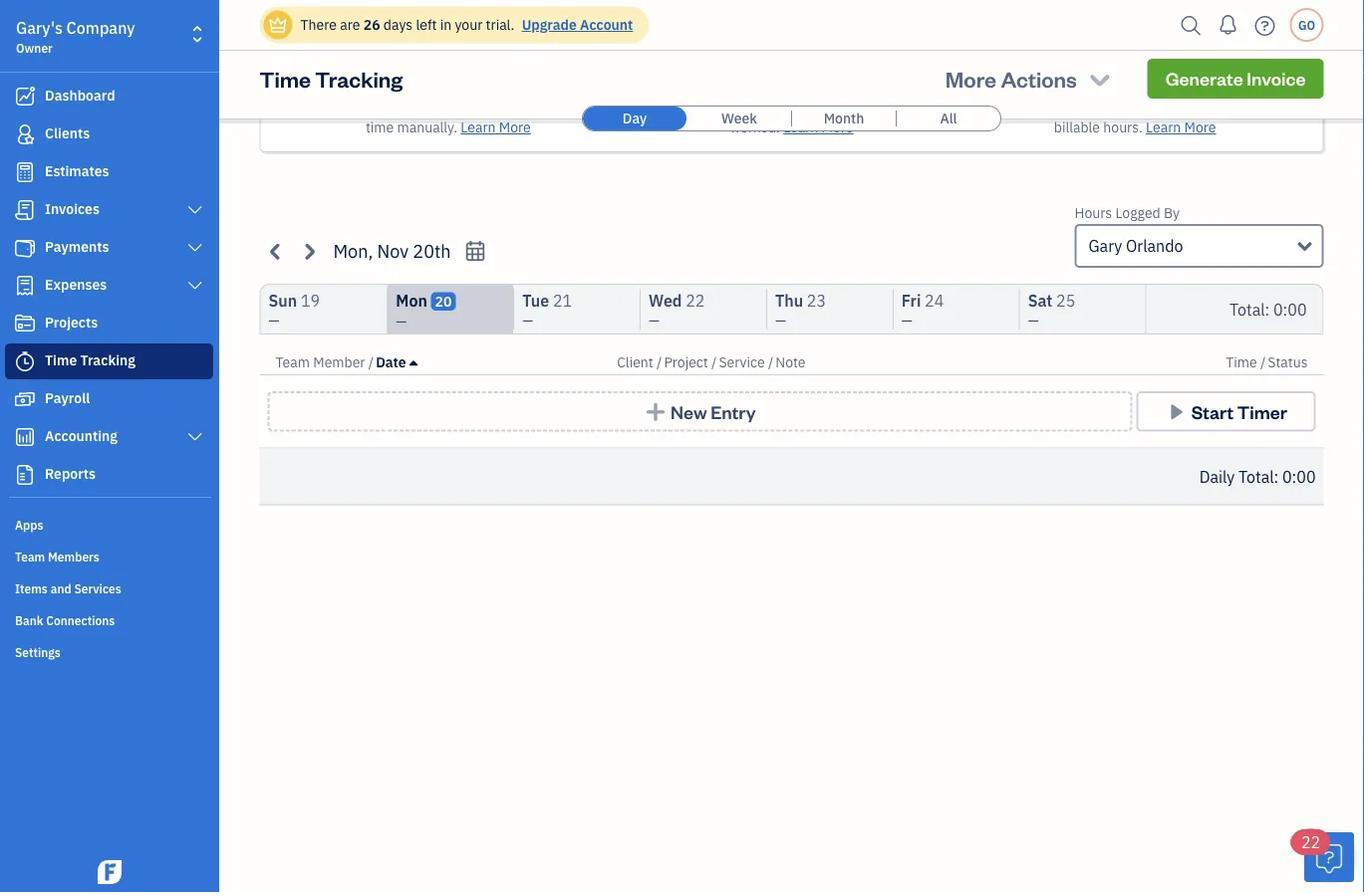Task type: describe. For each thing, give the bounding box(es) containing it.
time tracking link
[[5, 344, 213, 380]]

don't
[[982, 102, 1015, 121]]

day link
[[583, 107, 687, 131]]

mon 20 —
[[396, 290, 452, 331]]

mon
[[396, 290, 427, 311]]

sun
[[269, 290, 297, 311]]

previous day image
[[265, 240, 287, 263]]

time inside main element
[[45, 351, 77, 370]]

gary's company owner
[[16, 17, 135, 56]]

crown image
[[268, 14, 288, 35]]

new
[[671, 400, 707, 423]]

month
[[824, 109, 864, 128]]

more for convert time into invoices
[[822, 118, 853, 137]]

team for team members
[[15, 549, 45, 565]]

accurately bill your clients for the time you've worked.
[[649, 102, 934, 137]]

settings link
[[5, 637, 213, 667]]

your
[[469, 77, 502, 98]]

time / status
[[1226, 353, 1308, 372]]

report image
[[13, 465, 37, 485]]

invoice
[[1247, 67, 1306, 90]]

note
[[775, 353, 806, 372]]

chevron large down image for invoices
[[186, 202, 204, 218]]

your inside accurately bill your clients for the time you've worked.
[[741, 102, 769, 121]]

service
[[719, 353, 765, 372]]

convert time into invoices
[[693, 77, 890, 98]]

tracking inside main element
[[80, 351, 135, 370]]

connections
[[46, 613, 115, 629]]

— for thu
[[775, 311, 786, 330]]

fri
[[902, 290, 921, 311]]

billable left hours.
[[1054, 118, 1100, 137]]

entry
[[711, 400, 756, 423]]

clients link
[[5, 117, 213, 152]]

24
[[925, 290, 944, 311]]

bill
[[719, 102, 738, 121]]

clients
[[45, 124, 90, 142]]

— for tue
[[522, 311, 533, 330]]

chevron large down image for payments
[[186, 240, 204, 256]]

main element
[[0, 0, 269, 893]]

chevron large down image for accounting
[[186, 429, 204, 445]]

1 vertical spatial 0:00
[[1282, 466, 1316, 487]]

timer,
[[475, 102, 511, 121]]

freshbooks image
[[94, 861, 126, 885]]

with
[[421, 102, 448, 121]]

— for fri
[[902, 311, 912, 330]]

for for everyone
[[1152, 77, 1173, 98]]

everything
[[1069, 77, 1148, 98]]

the for all
[[451, 102, 472, 121]]

0 vertical spatial 0:00
[[1273, 299, 1307, 320]]

time link
[[1226, 353, 1260, 372]]

clients
[[772, 102, 814, 121]]

of
[[1276, 102, 1289, 121]]

25
[[1056, 290, 1075, 311]]

members
[[48, 549, 99, 565]]

more actions
[[945, 64, 1077, 93]]

payroll
[[45, 389, 90, 408]]

logging
[[549, 102, 594, 121]]

upgrade account link
[[518, 15, 633, 34]]

invoices inside main element
[[45, 200, 100, 218]]

hours.
[[1103, 118, 1143, 137]]

account
[[580, 15, 633, 34]]

items and services link
[[5, 573, 213, 603]]

— for wed
[[649, 311, 660, 330]]

reports
[[45, 465, 96, 483]]

status link
[[1268, 353, 1308, 372]]

5 / from the left
[[1260, 353, 1266, 372]]

payments link
[[5, 230, 213, 266]]

resource center badge image
[[1304, 833, 1354, 883]]

apps
[[15, 517, 43, 533]]

3 / from the left
[[712, 353, 717, 372]]

time down get
[[366, 118, 394, 137]]

total : 0:00
[[1230, 299, 1307, 320]]

team members
[[15, 549, 99, 565]]

by inside don't miss a billable moment by staying on top of billable hours.
[[1167, 102, 1182, 121]]

date
[[376, 353, 406, 372]]

track everything for everyone
[[1025, 77, 1245, 98]]

or
[[515, 102, 527, 121]]

for for all
[[420, 77, 441, 98]]

sat
[[1028, 290, 1052, 311]]

22 button
[[1291, 830, 1354, 883]]

you can track time with the timer, or by logging time manually.
[[302, 102, 594, 137]]

apps link
[[5, 509, 213, 539]]

daily
[[1199, 466, 1235, 487]]

thu 23 —
[[775, 290, 826, 330]]

reports link
[[5, 457, 213, 493]]

more for track everything for everyone
[[1184, 118, 1216, 137]]

and
[[51, 581, 71, 597]]

convert
[[693, 77, 751, 98]]

time down paid
[[390, 102, 418, 121]]

next day image
[[297, 240, 320, 263]]

estimates
[[45, 162, 109, 180]]

projects link
[[5, 306, 213, 342]]

there
[[300, 15, 337, 34]]

new entry
[[671, 400, 756, 423]]

into
[[795, 77, 824, 98]]

note link
[[775, 353, 806, 372]]

accounting
[[45, 427, 118, 445]]

choose a date image
[[464, 240, 487, 263]]

left
[[416, 15, 437, 34]]

bank connections
[[15, 613, 115, 629]]

worked.
[[730, 118, 780, 137]]

fri 24 —
[[902, 290, 944, 330]]

you
[[302, 102, 326, 121]]

client / project / service / note
[[617, 353, 806, 372]]

learn more for everyone
[[1146, 118, 1216, 137]]

0 vertical spatial tracking
[[315, 64, 403, 93]]

settings
[[15, 645, 61, 661]]

new entry button
[[268, 392, 1132, 432]]

19
[[301, 290, 320, 311]]

sat 25 —
[[1028, 290, 1075, 330]]

gary
[[1089, 236, 1122, 257]]

projects
[[45, 313, 98, 332]]

start timer button
[[1136, 392, 1316, 432]]

week
[[721, 109, 757, 128]]



Task type: vqa. For each thing, say whether or not it's contained in the screenshot.
New Expense
no



Task type: locate. For each thing, give the bounding box(es) containing it.
generate
[[1165, 67, 1243, 90]]

play image
[[1165, 402, 1188, 422]]

money image
[[13, 390, 37, 410]]

there are 26 days left in your trial. upgrade account
[[300, 15, 633, 34]]

0 vertical spatial invoices
[[828, 77, 890, 98]]

— for sat
[[1028, 311, 1039, 330]]

1 horizontal spatial by
[[1167, 102, 1182, 121]]

2 / from the left
[[657, 353, 662, 372]]

billable
[[1062, 102, 1108, 121], [1054, 118, 1100, 137]]

1 horizontal spatial team
[[276, 353, 310, 372]]

1 horizontal spatial invoices
[[828, 77, 890, 98]]

1 horizontal spatial for
[[817, 102, 835, 121]]

time right timer image
[[45, 351, 77, 370]]

2 by from the left
[[1167, 102, 1182, 121]]

all left your
[[445, 77, 465, 98]]

more down everyone
[[1184, 118, 1216, 137]]

project image
[[13, 314, 37, 334]]

dashboard link
[[5, 79, 213, 115]]

for inside accurately bill your clients for the time you've worked.
[[817, 102, 835, 121]]

mon,
[[333, 239, 373, 263]]

chevron large down image
[[186, 278, 204, 294], [186, 429, 204, 445]]

/ left note link
[[768, 353, 773, 372]]

notifications image
[[1212, 5, 1244, 45]]

— inside wed 22 —
[[649, 311, 660, 330]]

3 learn more from the left
[[1146, 118, 1216, 137]]

don't miss a billable moment by staying on top of billable hours.
[[982, 102, 1289, 137]]

wed
[[649, 290, 682, 311]]

0 horizontal spatial team
[[15, 549, 45, 565]]

the inside 'you can track time with the timer, or by logging time manually.'
[[451, 102, 472, 121]]

0 vertical spatial all
[[445, 77, 465, 98]]

/ left date
[[368, 353, 374, 372]]

0 horizontal spatial :
[[1265, 299, 1270, 320]]

— left 23
[[775, 311, 786, 330]]

chevron large down image up payments link
[[186, 202, 204, 218]]

total up time link
[[1230, 299, 1265, 320]]

— left 19
[[269, 311, 279, 330]]

timer
[[1237, 400, 1287, 423]]

learn down into at the right
[[783, 118, 818, 137]]

1 the from the left
[[451, 102, 472, 121]]

0 vertical spatial team
[[276, 353, 310, 372]]

0:00 down timer
[[1282, 466, 1316, 487]]

more up don't
[[945, 64, 996, 93]]

time up the clients
[[755, 77, 791, 98]]

1 horizontal spatial learn more
[[783, 118, 853, 137]]

timer image
[[13, 352, 37, 372]]

go to help image
[[1249, 10, 1281, 40]]

22 inside wed 22 —
[[686, 290, 705, 311]]

1 horizontal spatial 22
[[1301, 832, 1320, 853]]

client image
[[13, 125, 37, 144]]

1 horizontal spatial time tracking
[[260, 64, 403, 93]]

1 horizontal spatial :
[[1274, 466, 1279, 487]]

trial.
[[486, 15, 515, 34]]

search image
[[1175, 10, 1207, 40]]

member
[[313, 353, 365, 372]]

chevron large down image inside payments link
[[186, 240, 204, 256]]

all
[[445, 77, 465, 98], [940, 109, 957, 128]]

your right 'bill'
[[741, 102, 769, 121]]

0 horizontal spatial all
[[445, 77, 465, 98]]

chevron large down image inside expenses link
[[186, 278, 204, 294]]

the for invoices
[[838, 102, 858, 121]]

team member /
[[276, 353, 374, 372]]

invoice image
[[13, 200, 37, 220]]

— up the client
[[649, 311, 660, 330]]

— inside tue 21 —
[[522, 311, 533, 330]]

learn more down everyone
[[1146, 118, 1216, 137]]

track
[[355, 102, 386, 121]]

get
[[354, 77, 380, 98]]

learn
[[461, 118, 496, 137], [783, 118, 818, 137], [1146, 118, 1181, 137]]

your right in
[[455, 15, 483, 34]]

mon, nov 20th
[[333, 239, 451, 263]]

1 chevron large down image from the top
[[186, 278, 204, 294]]

0 horizontal spatial tracking
[[80, 351, 135, 370]]

1 vertical spatial all
[[940, 109, 957, 128]]

plus image
[[644, 402, 667, 422]]

track
[[1025, 77, 1065, 98]]

: up time / status
[[1265, 299, 1270, 320]]

payroll link
[[5, 382, 213, 417]]

by
[[1164, 204, 1180, 222]]

convert time into invoices image
[[757, 0, 827, 70]]

/ left status link
[[1260, 353, 1266, 372]]

— left 24
[[902, 311, 912, 330]]

time left you've
[[862, 102, 890, 121]]

0 horizontal spatial by
[[531, 102, 546, 121]]

billable right a
[[1062, 102, 1108, 121]]

learn more for invoices
[[783, 118, 853, 137]]

chevron large down image
[[186, 202, 204, 218], [186, 240, 204, 256]]

team left member
[[276, 353, 310, 372]]

project link
[[664, 353, 712, 372]]

total
[[1230, 299, 1265, 320], [1239, 466, 1274, 487]]

hours
[[1075, 204, 1112, 222]]

0 vertical spatial :
[[1265, 299, 1270, 320]]

for down into at the right
[[817, 102, 835, 121]]

chevron large down image for expenses
[[186, 278, 204, 294]]

more for get paid for all your time
[[499, 118, 531, 137]]

0 horizontal spatial time tracking
[[45, 351, 135, 370]]

— inside thu 23 —
[[775, 311, 786, 330]]

can
[[329, 102, 351, 121]]

— inside the fri 24 —
[[902, 311, 912, 330]]

1 vertical spatial 22
[[1301, 832, 1320, 853]]

wed 22 —
[[649, 290, 705, 330]]

invoices up payments
[[45, 200, 100, 218]]

team members link
[[5, 541, 213, 571]]

chevron large down image left sun
[[186, 278, 204, 294]]

— inside "sat 25 —"
[[1028, 311, 1039, 330]]

0 vertical spatial time tracking
[[260, 64, 403, 93]]

staying
[[1185, 102, 1230, 121]]

more right the clients
[[822, 118, 853, 137]]

22 inside dropdown button
[[1301, 832, 1320, 853]]

0 horizontal spatial learn
[[461, 118, 496, 137]]

gary orlando button
[[1075, 224, 1324, 268]]

0:00
[[1273, 299, 1307, 320], [1282, 466, 1316, 487]]

generate invoice
[[1165, 67, 1306, 90]]

0 horizontal spatial for
[[420, 77, 441, 98]]

3 learn from the left
[[1146, 118, 1181, 137]]

service link
[[719, 353, 768, 372]]

go button
[[1290, 8, 1324, 42]]

gary orlando
[[1089, 236, 1183, 257]]

0 vertical spatial your
[[455, 15, 483, 34]]

2 horizontal spatial for
[[1152, 77, 1173, 98]]

1 horizontal spatial all
[[940, 109, 957, 128]]

learn for everyone
[[1146, 118, 1181, 137]]

1 vertical spatial total
[[1239, 466, 1274, 487]]

0 vertical spatial total
[[1230, 299, 1265, 320]]

learn more down into at the right
[[783, 118, 853, 137]]

0 horizontal spatial your
[[455, 15, 483, 34]]

time tracking
[[260, 64, 403, 93], [45, 351, 135, 370]]

1 vertical spatial your
[[741, 102, 769, 121]]

2 horizontal spatial learn more
[[1146, 118, 1216, 137]]

—
[[269, 311, 279, 330], [522, 311, 533, 330], [649, 311, 660, 330], [775, 311, 786, 330], [902, 311, 912, 330], [1028, 311, 1039, 330], [396, 312, 407, 331]]

total right 'daily'
[[1239, 466, 1274, 487]]

chevron large down image left previous day image
[[186, 240, 204, 256]]

logged
[[1115, 204, 1161, 222]]

moment
[[1111, 102, 1164, 121]]

1 chevron large down image from the top
[[186, 202, 204, 218]]

1 learn more from the left
[[461, 118, 531, 137]]

accurately
[[649, 102, 716, 121]]

tracking down projects link
[[80, 351, 135, 370]]

chevron large down image inside invoices link
[[186, 202, 204, 218]]

thu
[[775, 290, 803, 311]]

learn down your
[[461, 118, 496, 137]]

more down your
[[499, 118, 531, 137]]

by inside 'you can track time with the timer, or by logging time manually.'
[[531, 102, 546, 121]]

on
[[1233, 102, 1249, 121]]

bank
[[15, 613, 43, 629]]

time tracking inside main element
[[45, 351, 135, 370]]

1 vertical spatial chevron large down image
[[186, 429, 204, 445]]

1 vertical spatial :
[[1274, 466, 1279, 487]]

by
[[531, 102, 546, 121], [1167, 102, 1182, 121]]

1 horizontal spatial learn
[[783, 118, 818, 137]]

1 vertical spatial team
[[15, 549, 45, 565]]

project
[[664, 353, 708, 372]]

— for mon
[[396, 312, 407, 331]]

time tracking up 'can'
[[260, 64, 403, 93]]

time
[[260, 64, 311, 93], [506, 77, 543, 98], [755, 77, 791, 98], [45, 351, 77, 370], [1226, 353, 1257, 372]]

2 chevron large down image from the top
[[186, 240, 204, 256]]

tracking up track
[[315, 64, 403, 93]]

20th
[[413, 239, 451, 263]]

0:00 up status
[[1273, 299, 1307, 320]]

2 learn more from the left
[[783, 118, 853, 137]]

for up moment
[[1152, 77, 1173, 98]]

more inside dropdown button
[[945, 64, 996, 93]]

23
[[807, 290, 826, 311]]

0 horizontal spatial 22
[[686, 290, 705, 311]]

payments
[[45, 238, 109, 256]]

caretup image
[[409, 355, 417, 371]]

dashboard image
[[13, 87, 37, 107]]

sun 19 —
[[269, 290, 320, 330]]

dashboard
[[45, 86, 115, 105]]

/ right the client
[[657, 353, 662, 372]]

tracking
[[315, 64, 403, 93], [80, 351, 135, 370]]

the right with at the top left of page
[[451, 102, 472, 121]]

invoices up month
[[828, 77, 890, 98]]

the inside accurately bill your clients for the time you've worked.
[[838, 102, 858, 121]]

0 vertical spatial chevron large down image
[[186, 202, 204, 218]]

team inside main element
[[15, 549, 45, 565]]

by left staying
[[1167, 102, 1182, 121]]

2 chevron large down image from the top
[[186, 429, 204, 445]]

1 / from the left
[[368, 353, 374, 372]]

time up or
[[506, 77, 543, 98]]

tue
[[522, 290, 549, 311]]

paid
[[384, 77, 417, 98]]

learn for all
[[461, 118, 496, 137]]

/ left service
[[712, 353, 717, 372]]

— left 21
[[522, 311, 533, 330]]

0 horizontal spatial the
[[451, 102, 472, 121]]

learn for invoices
[[783, 118, 818, 137]]

— left 25
[[1028, 311, 1039, 330]]

nov
[[377, 239, 409, 263]]

all right you've
[[940, 109, 957, 128]]

actions
[[1001, 64, 1077, 93]]

learn more for all
[[461, 118, 531, 137]]

1 horizontal spatial the
[[838, 102, 858, 121]]

1 vertical spatial chevron large down image
[[186, 240, 204, 256]]

more
[[945, 64, 996, 93], [499, 118, 531, 137], [822, 118, 853, 137], [1184, 118, 1216, 137]]

— inside mon 20 —
[[396, 312, 407, 331]]

team down apps
[[15, 549, 45, 565]]

2 the from the left
[[838, 102, 858, 121]]

: right 'daily'
[[1274, 466, 1279, 487]]

time tracking down projects link
[[45, 351, 135, 370]]

upgrade
[[522, 15, 577, 34]]

2 learn from the left
[[783, 118, 818, 137]]

all inside 'all' link
[[940, 109, 957, 128]]

learn more down your
[[461, 118, 531, 137]]

estimate image
[[13, 162, 37, 182]]

0 horizontal spatial learn more
[[461, 118, 531, 137]]

0 vertical spatial chevron large down image
[[186, 278, 204, 294]]

1 vertical spatial invoices
[[45, 200, 100, 218]]

your
[[455, 15, 483, 34], [741, 102, 769, 121]]

:
[[1265, 299, 1270, 320], [1274, 466, 1279, 487]]

0 horizontal spatial invoices
[[45, 200, 100, 218]]

time up you
[[260, 64, 311, 93]]

company
[[66, 17, 135, 38]]

1 horizontal spatial your
[[741, 102, 769, 121]]

team for team member /
[[276, 353, 310, 372]]

time left status link
[[1226, 353, 1257, 372]]

expense image
[[13, 276, 37, 296]]

items and services
[[15, 581, 121, 597]]

1 learn from the left
[[461, 118, 496, 137]]

— down mon
[[396, 312, 407, 331]]

the right the clients
[[838, 102, 858, 121]]

time inside accurately bill your clients for the time you've worked.
[[862, 102, 890, 121]]

1 by from the left
[[531, 102, 546, 121]]

learn right hours.
[[1146, 118, 1181, 137]]

— inside sun 19 —
[[269, 311, 279, 330]]

track everything for everyone image
[[1100, 0, 1170, 70]]

for up with at the top left of page
[[420, 77, 441, 98]]

1 horizontal spatial tracking
[[315, 64, 403, 93]]

chart image
[[13, 427, 37, 447]]

4 / from the left
[[768, 353, 773, 372]]

manually.
[[397, 118, 457, 137]]

get paid for all your time image
[[413, 0, 483, 70]]

you've
[[893, 102, 934, 121]]

26
[[363, 15, 380, 34]]

0 vertical spatial 22
[[686, 290, 705, 311]]

payment image
[[13, 238, 37, 258]]

1 vertical spatial time tracking
[[45, 351, 135, 370]]

chevron large down image up reports link at the bottom of the page
[[186, 429, 204, 445]]

the
[[451, 102, 472, 121], [838, 102, 858, 121]]

1 vertical spatial tracking
[[80, 351, 135, 370]]

orlando
[[1126, 236, 1183, 257]]

miss
[[1018, 102, 1048, 121]]

chevrondown image
[[1086, 65, 1114, 93]]

month link
[[792, 107, 896, 131]]

2 horizontal spatial learn
[[1146, 118, 1181, 137]]

top
[[1252, 102, 1273, 121]]

date link
[[376, 353, 417, 372]]

— for sun
[[269, 311, 279, 330]]

by right or
[[531, 102, 546, 121]]



